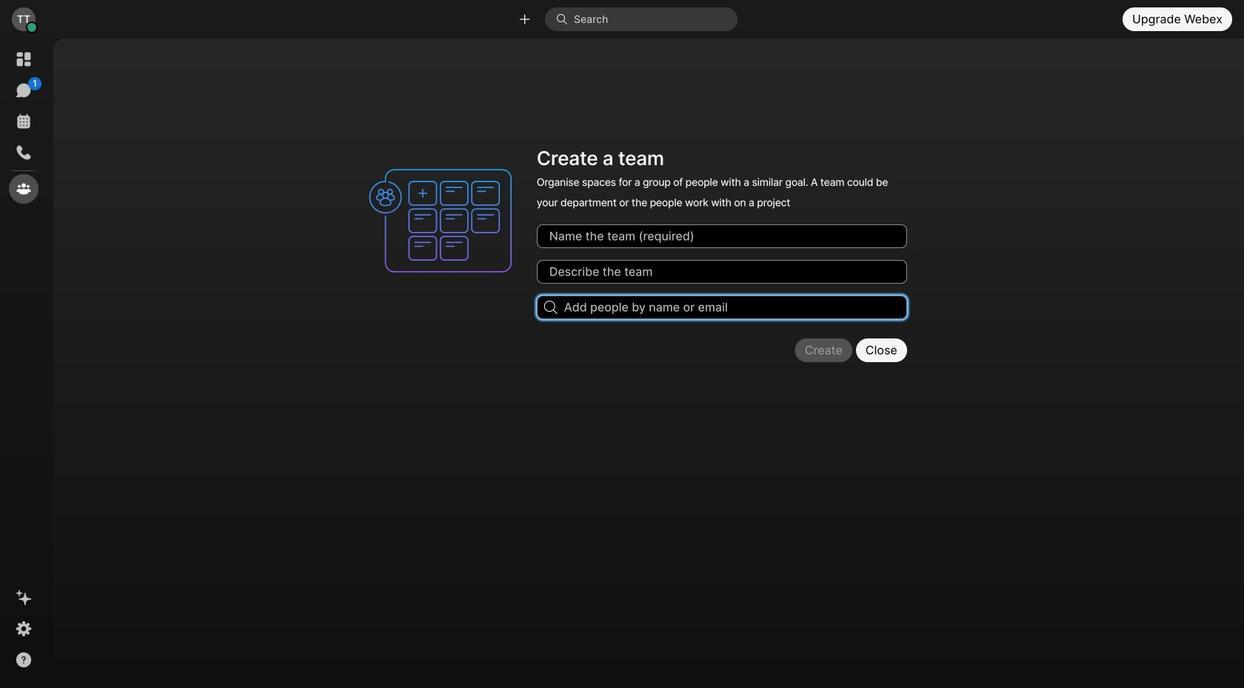Task type: locate. For each thing, give the bounding box(es) containing it.
Name the team (required) text field
[[537, 224, 907, 248]]

Describe the team text field
[[537, 260, 907, 284]]

navigation
[[0, 39, 47, 688]]

search_18 image
[[544, 301, 557, 314]]



Task type: describe. For each thing, give the bounding box(es) containing it.
create a team image
[[362, 142, 528, 299]]

Add people by name or email text field
[[537, 295, 907, 319]]

webex tab list
[[9, 44, 41, 204]]



Task type: vqa. For each thing, say whether or not it's contained in the screenshot.
Name the team (required) 'text field'
yes



